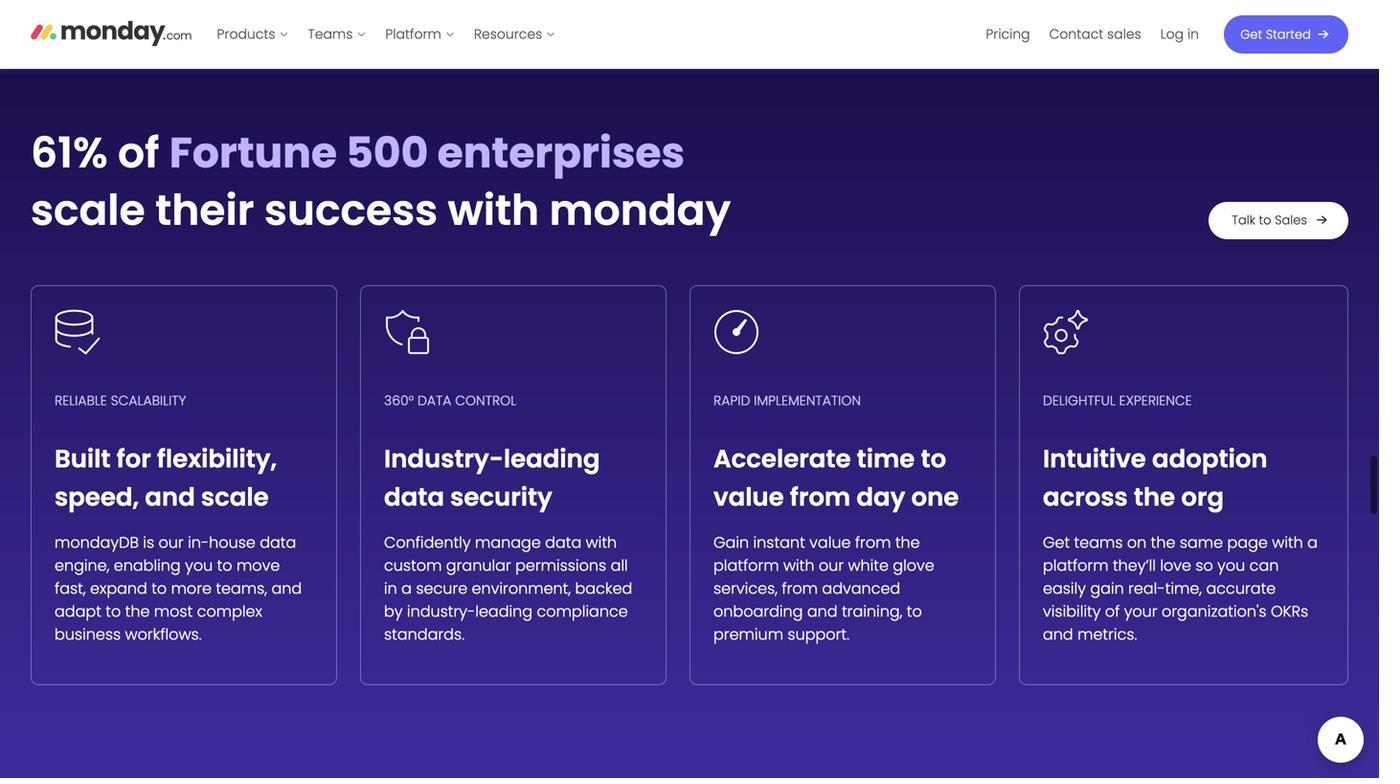Task type: locate. For each thing, give the bounding box(es) containing it.
delightful
[[1043, 392, 1116, 410]]

of up metrics.
[[1105, 601, 1120, 623]]

get
[[1241, 26, 1262, 43], [1043, 532, 1070, 554]]

0 horizontal spatial our
[[159, 532, 184, 554]]

in right log
[[1188, 25, 1199, 44]]

2 platform from the left
[[1043, 555, 1109, 577]]

1 vertical spatial scale
[[201, 480, 269, 515]]

to down 'house'
[[217, 555, 232, 577]]

platform
[[714, 555, 779, 577], [1043, 555, 1109, 577]]

1 vertical spatial in
[[384, 578, 397, 600]]

2 vertical spatial from
[[782, 578, 818, 600]]

to down expand on the bottom left of the page
[[106, 601, 121, 623]]

page
[[1227, 532, 1268, 554]]

2 list from the left
[[976, 0, 1209, 69]]

list
[[207, 0, 565, 69], [976, 0, 1209, 69]]

360° data control
[[384, 392, 516, 410]]

data up the move
[[260, 532, 296, 554]]

value inside the gain instant value from the platform with our white glove services, from advanced onboarding and training, to premium support.
[[809, 532, 851, 554]]

to right talk
[[1259, 212, 1271, 229]]

data inside confidently manage data with custom granular permissions all in a secure environment, backed by industry-leading compliance standards.
[[545, 532, 582, 554]]

0 horizontal spatial data
[[260, 532, 296, 554]]

1 horizontal spatial our
[[819, 555, 844, 577]]

their
[[155, 181, 254, 240]]

2 you from the left
[[1217, 555, 1245, 577]]

0 vertical spatial of
[[118, 124, 159, 182]]

you down in-
[[185, 555, 213, 577]]

our left the white
[[819, 555, 844, 577]]

permissions
[[515, 555, 606, 577]]

granular
[[446, 555, 511, 577]]

the up love
[[1151, 532, 1176, 554]]

with inside the 61% of fortune 500 enterprises scale their success with monday
[[448, 181, 539, 240]]

0 horizontal spatial get
[[1043, 532, 1070, 554]]

data inside industry-leading data security
[[384, 480, 444, 515]]

scale for 61% of fortune 500 enterprises scale their success with monday
[[31, 181, 145, 240]]

confidently manage data with custom granular permissions all in a secure environment, backed by industry-leading compliance standards.
[[384, 532, 632, 646]]

list containing products
[[207, 0, 565, 69]]

you
[[185, 555, 213, 577], [1217, 555, 1245, 577]]

and down the move
[[271, 578, 302, 600]]

0 horizontal spatial in
[[384, 578, 397, 600]]

to up one
[[921, 442, 946, 477]]

ai settings spark image
[[1043, 309, 1089, 355]]

the inside get teams on the same page with a platform they'll love so you can easily gain real-time, accurate visibility of your organization's okrs and metrics.
[[1151, 532, 1176, 554]]

our
[[159, 532, 184, 554], [819, 555, 844, 577]]

manage
[[475, 532, 541, 554]]

1 horizontal spatial get
[[1241, 26, 1262, 43]]

0 vertical spatial value
[[714, 480, 784, 515]]

from down the accelerate
[[790, 480, 851, 515]]

fast,
[[55, 578, 86, 600]]

glove
[[893, 555, 935, 577]]

1 horizontal spatial data
[[384, 480, 444, 515]]

products
[[217, 25, 275, 44]]

platform up easily
[[1043, 555, 1109, 577]]

get for get teams on the same page with a platform they'll love so you can easily gain real-time, accurate visibility of your organization's okrs and metrics.
[[1043, 532, 1070, 554]]

1 horizontal spatial platform
[[1043, 555, 1109, 577]]

and inside mondaydb is our in-house data engine, enabling you to move fast, expand to more teams, and adapt to the most complex business workflows.
[[271, 578, 302, 600]]

expand
[[90, 578, 147, 600]]

advanced
[[822, 578, 901, 600]]

compliance
[[537, 601, 628, 623]]

0 vertical spatial get
[[1241, 26, 1262, 43]]

time
[[857, 442, 915, 477]]

1 vertical spatial of
[[1105, 601, 1120, 623]]

pricing link
[[976, 19, 1040, 50]]

our inside mondaydb is our in-house data engine, enabling you to move fast, expand to more teams, and adapt to the most complex business workflows.
[[159, 532, 184, 554]]

1 you from the left
[[185, 555, 213, 577]]

1 vertical spatial value
[[809, 532, 851, 554]]

from
[[790, 480, 851, 515], [855, 532, 891, 554], [782, 578, 818, 600]]

the down expand on the bottom left of the page
[[125, 601, 150, 623]]

1 horizontal spatial a
[[1307, 532, 1318, 554]]

log in
[[1161, 25, 1199, 44]]

talk to sales button
[[1209, 202, 1349, 239]]

scale inside the 61% of fortune 500 enterprises scale their success with monday
[[31, 181, 145, 240]]

data inside mondaydb is our in-house data engine, enabling you to move fast, expand to more teams, and adapt to the most complex business workflows.
[[260, 532, 296, 554]]

1 platform from the left
[[714, 555, 779, 577]]

get inside get teams on the same page with a platform they'll love so you can easily gain real-time, accurate visibility of your organization's okrs and metrics.
[[1043, 532, 1070, 554]]

the inside the gain instant value from the platform with our white glove services, from advanced onboarding and training, to premium support.
[[895, 532, 920, 554]]

and down the "visibility"
[[1043, 624, 1073, 646]]

and inside "built for flexibility, speed, and scale"
[[145, 480, 195, 515]]

our inside the gain instant value from the platform with our white glove services, from advanced onboarding and training, to premium support.
[[819, 555, 844, 577]]

1 vertical spatial a
[[401, 578, 412, 600]]

get left started
[[1241, 26, 1262, 43]]

the up glove
[[895, 532, 920, 554]]

value up gain in the right of the page
[[714, 480, 784, 515]]

contact
[[1049, 25, 1104, 44]]

easily
[[1043, 578, 1086, 600]]

get left teams at the bottom of page
[[1043, 532, 1070, 554]]

a
[[1307, 532, 1318, 554], [401, 578, 412, 600]]

and inside the gain instant value from the platform with our white glove services, from advanced onboarding and training, to premium support.
[[807, 601, 838, 623]]

0 vertical spatial scale
[[31, 181, 145, 240]]

0 vertical spatial in
[[1188, 25, 1199, 44]]

you up accurate
[[1217, 555, 1245, 577]]

premium
[[714, 624, 783, 646]]

leading down 'environment,' at the bottom left
[[475, 601, 533, 623]]

of right "61%"
[[118, 124, 159, 182]]

1 horizontal spatial in
[[1188, 25, 1199, 44]]

data for industry-leading data security
[[384, 480, 444, 515]]

1 vertical spatial get
[[1043, 532, 1070, 554]]

products link
[[207, 19, 298, 50]]

and up is
[[145, 480, 195, 515]]

same
[[1180, 532, 1223, 554]]

okrs
[[1271, 601, 1309, 623]]

1 horizontal spatial list
[[976, 0, 1209, 69]]

scale inside "built for flexibility, speed, and scale"
[[201, 480, 269, 515]]

you inside get teams on the same page with a platform they'll love so you can easily gain real-time, accurate visibility of your organization's okrs and metrics.
[[1217, 555, 1245, 577]]

gain
[[714, 532, 749, 554]]

in-
[[188, 532, 209, 554]]

in up by
[[384, 578, 397, 600]]

fortune
[[169, 124, 337, 182]]

data up "confidently"
[[384, 480, 444, 515]]

of
[[118, 124, 159, 182], [1105, 601, 1120, 623]]

value inside accelerate time to value from day one
[[714, 480, 784, 515]]

1 horizontal spatial scale
[[201, 480, 269, 515]]

0 horizontal spatial list
[[207, 0, 565, 69]]

1 vertical spatial our
[[819, 555, 844, 577]]

reliable scalability
[[55, 392, 186, 410]]

0 vertical spatial a
[[1307, 532, 1318, 554]]

one
[[911, 480, 959, 515]]

1 horizontal spatial you
[[1217, 555, 1245, 577]]

with
[[448, 181, 539, 240], [586, 532, 617, 554], [1272, 532, 1303, 554], [783, 555, 815, 577]]

gain instant value from the platform with our white glove services, from advanced onboarding and training, to premium support.
[[714, 532, 935, 646]]

1 horizontal spatial value
[[809, 532, 851, 554]]

0 horizontal spatial value
[[714, 480, 784, 515]]

value up the white
[[809, 532, 851, 554]]

scalability
[[111, 392, 186, 410]]

from up the white
[[855, 532, 891, 554]]

0 horizontal spatial of
[[118, 124, 159, 182]]

more
[[171, 578, 212, 600]]

0 horizontal spatial a
[[401, 578, 412, 600]]

to right training,
[[907, 601, 922, 623]]

from up "onboarding"
[[782, 578, 818, 600]]

support.
[[788, 624, 850, 646]]

0 horizontal spatial scale
[[31, 181, 145, 240]]

leading up security
[[504, 442, 600, 477]]

real-
[[1128, 578, 1165, 600]]

leading
[[504, 442, 600, 477], [475, 601, 533, 623]]

to down the enabling
[[152, 578, 167, 600]]

platform inside get teams on the same page with a platform they'll love so you can easily gain real-time, accurate visibility of your organization's okrs and metrics.
[[1043, 555, 1109, 577]]

mondaydb is our in-house data engine, enabling you to move fast, expand to more teams, and adapt to the most complex business workflows.
[[55, 532, 302, 646]]

get inside 'get started' button
[[1241, 26, 1262, 43]]

1 vertical spatial from
[[855, 532, 891, 554]]

our right is
[[159, 532, 184, 554]]

61%
[[31, 124, 108, 182]]

0 vertical spatial our
[[159, 532, 184, 554]]

data
[[384, 480, 444, 515], [260, 532, 296, 554], [545, 532, 582, 554]]

experience
[[1119, 392, 1192, 410]]

training,
[[842, 601, 903, 623]]

industry-
[[407, 601, 475, 623]]

get for get started
[[1241, 26, 1262, 43]]

the
[[1134, 480, 1175, 515], [895, 532, 920, 554], [1151, 532, 1176, 554], [125, 601, 150, 623]]

platform up services,
[[714, 555, 779, 577]]

the left org
[[1134, 480, 1175, 515]]

0 horizontal spatial platform
[[714, 555, 779, 577]]

database check image
[[55, 309, 101, 355]]

1 list from the left
[[207, 0, 565, 69]]

a right page
[[1307, 532, 1318, 554]]

accelerate time to value from day one
[[714, 442, 959, 515]]

to
[[1259, 212, 1271, 229], [921, 442, 946, 477], [217, 555, 232, 577], [152, 578, 167, 600], [106, 601, 121, 623], [907, 601, 922, 623]]

leading inside industry-leading data security
[[504, 442, 600, 477]]

0 vertical spatial leading
[[504, 442, 600, 477]]

and inside get teams on the same page with a platform they'll love so you can easily gain real-time, accurate visibility of your organization's okrs and metrics.
[[1043, 624, 1073, 646]]

get teams on the same page with a platform they'll love so you can easily gain real-time, accurate visibility of your organization's okrs and metrics.
[[1043, 532, 1318, 646]]

instant
[[753, 532, 805, 554]]

of inside get teams on the same page with a platform they'll love so you can easily gain real-time, accurate visibility of your organization's okrs and metrics.
[[1105, 601, 1120, 623]]

data up permissions
[[545, 532, 582, 554]]

by
[[384, 601, 403, 623]]

a down "custom"
[[401, 578, 412, 600]]

with inside confidently manage data with custom granular permissions all in a secure environment, backed by industry-leading compliance standards.
[[586, 532, 617, 554]]

0 horizontal spatial you
[[185, 555, 213, 577]]

adapt
[[55, 601, 101, 623]]

2 horizontal spatial data
[[545, 532, 582, 554]]

and up the support.
[[807, 601, 838, 623]]

leading inside confidently manage data with custom granular permissions all in a secure environment, backed by industry-leading compliance standards.
[[475, 601, 533, 623]]

0 vertical spatial from
[[790, 480, 851, 515]]

1 horizontal spatial of
[[1105, 601, 1120, 623]]

1 vertical spatial leading
[[475, 601, 533, 623]]



Task type: describe. For each thing, give the bounding box(es) containing it.
adoption
[[1152, 442, 1268, 477]]

log
[[1161, 25, 1184, 44]]

talk
[[1232, 212, 1256, 229]]

complex
[[197, 601, 262, 623]]

can
[[1250, 555, 1279, 577]]

day
[[857, 480, 905, 515]]

to inside button
[[1259, 212, 1271, 229]]

backed
[[575, 578, 632, 600]]

a inside confidently manage data with custom granular permissions all in a secure environment, backed by industry-leading compliance standards.
[[401, 578, 412, 600]]

to inside the gain instant value from the platform with our white glove services, from advanced onboarding and training, to premium support.
[[907, 601, 922, 623]]

monday
[[549, 181, 731, 240]]

for
[[116, 442, 151, 477]]

360°
[[384, 392, 414, 410]]

flexibility,
[[157, 442, 277, 477]]

talk to sales link
[[1209, 202, 1349, 239]]

mondaydb
[[55, 532, 139, 554]]

secure
[[416, 578, 468, 600]]

platform link
[[376, 19, 464, 50]]

resources link
[[464, 19, 565, 50]]

rapid
[[714, 392, 750, 410]]

implementation
[[754, 392, 861, 410]]

security
[[450, 480, 552, 515]]

built
[[55, 442, 111, 477]]

control
[[455, 392, 516, 410]]

started
[[1266, 26, 1311, 43]]

industry-leading data security
[[384, 442, 600, 515]]

in inside confidently manage data with custom granular permissions all in a secure environment, backed by industry-leading compliance standards.
[[384, 578, 397, 600]]

from inside accelerate time to value from day one
[[790, 480, 851, 515]]

resources
[[474, 25, 542, 44]]

teams link
[[298, 19, 376, 50]]

to inside accelerate time to value from day one
[[921, 442, 946, 477]]

accurate
[[1206, 578, 1276, 600]]

business
[[55, 624, 121, 646]]

scale for built for flexibility, speed, and scale
[[201, 480, 269, 515]]

confidently
[[384, 532, 471, 554]]

all
[[611, 555, 628, 577]]

frame 1561553311 image
[[384, 309, 430, 355]]

sales
[[1275, 212, 1307, 229]]

you inside mondaydb is our in-house data engine, enabling you to move fast, expand to more teams, and adapt to the most complex business workflows.
[[185, 555, 213, 577]]

environment,
[[472, 578, 571, 600]]

intuitive adoption across the org
[[1043, 442, 1268, 515]]

gain
[[1090, 578, 1124, 600]]

custom
[[384, 555, 442, 577]]

with inside get teams on the same page with a platform they'll love so you can easily gain real-time, accurate visibility of your organization's okrs and metrics.
[[1272, 532, 1303, 554]]

the inside mondaydb is our in-house data engine, enabling you to move fast, expand to more teams, and adapt to the most complex business workflows.
[[125, 601, 150, 623]]

enterprises
[[437, 124, 685, 182]]

built for flexibility, speed, and scale
[[55, 442, 277, 515]]

500
[[346, 124, 428, 182]]

accelerate
[[714, 442, 851, 477]]

love
[[1160, 555, 1191, 577]]

of inside the 61% of fortune 500 enterprises scale their success with monday
[[118, 124, 159, 182]]

intuitive
[[1043, 442, 1146, 477]]

rapid implementation
[[714, 392, 861, 410]]

standards.
[[384, 624, 465, 646]]

data for confidently manage data with custom granular permissions all in a secure environment, backed by industry-leading compliance standards.
[[545, 532, 582, 554]]

your
[[1124, 601, 1158, 623]]

with inside the gain instant value from the platform with our white glove services, from advanced onboarding and training, to premium support.
[[783, 555, 815, 577]]

delightful experience
[[1043, 392, 1192, 410]]

move
[[237, 555, 280, 577]]

on
[[1127, 532, 1147, 554]]

get started button
[[1224, 15, 1349, 54]]

main element
[[207, 0, 1349, 69]]

contact sales
[[1049, 25, 1141, 44]]

talk to sales
[[1232, 212, 1307, 229]]

house
[[209, 532, 256, 554]]

get started
[[1241, 26, 1311, 43]]

list containing pricing
[[976, 0, 1209, 69]]

organization's
[[1162, 601, 1267, 623]]

a inside get teams on the same page with a platform they'll love so you can easily gain real-time, accurate visibility of your organization's okrs and metrics.
[[1307, 532, 1318, 554]]

services,
[[714, 578, 778, 600]]

time,
[[1165, 578, 1202, 600]]

pricing
[[986, 25, 1030, 44]]

success
[[264, 181, 438, 240]]

log in link
[[1151, 19, 1209, 50]]

sales
[[1107, 25, 1141, 44]]

teams,
[[216, 578, 267, 600]]

most
[[154, 601, 193, 623]]

enabling
[[114, 555, 181, 577]]

teams
[[308, 25, 353, 44]]

monday.com logo image
[[31, 12, 192, 53]]

speed,
[[55, 480, 139, 515]]

the inside intuitive adoption across the org
[[1134, 480, 1175, 515]]

61% of fortune 500 enterprises scale their success with monday
[[31, 124, 731, 240]]

org
[[1181, 480, 1224, 515]]

platform
[[385, 25, 441, 44]]

workflows.
[[125, 624, 202, 646]]

platform inside the gain instant value from the platform with our white glove services, from advanced onboarding and training, to premium support.
[[714, 555, 779, 577]]

contact sales link
[[1040, 19, 1151, 50]]

white
[[848, 555, 889, 577]]

frame 1561553312 image
[[714, 309, 760, 355]]

industry-
[[384, 442, 504, 477]]

reliable
[[55, 392, 107, 410]]

data
[[418, 392, 451, 410]]

visibility
[[1043, 601, 1101, 623]]

so
[[1196, 555, 1213, 577]]

is
[[143, 532, 154, 554]]



Task type: vqa. For each thing, say whether or not it's contained in the screenshot.
the leftmost Register Now
no



